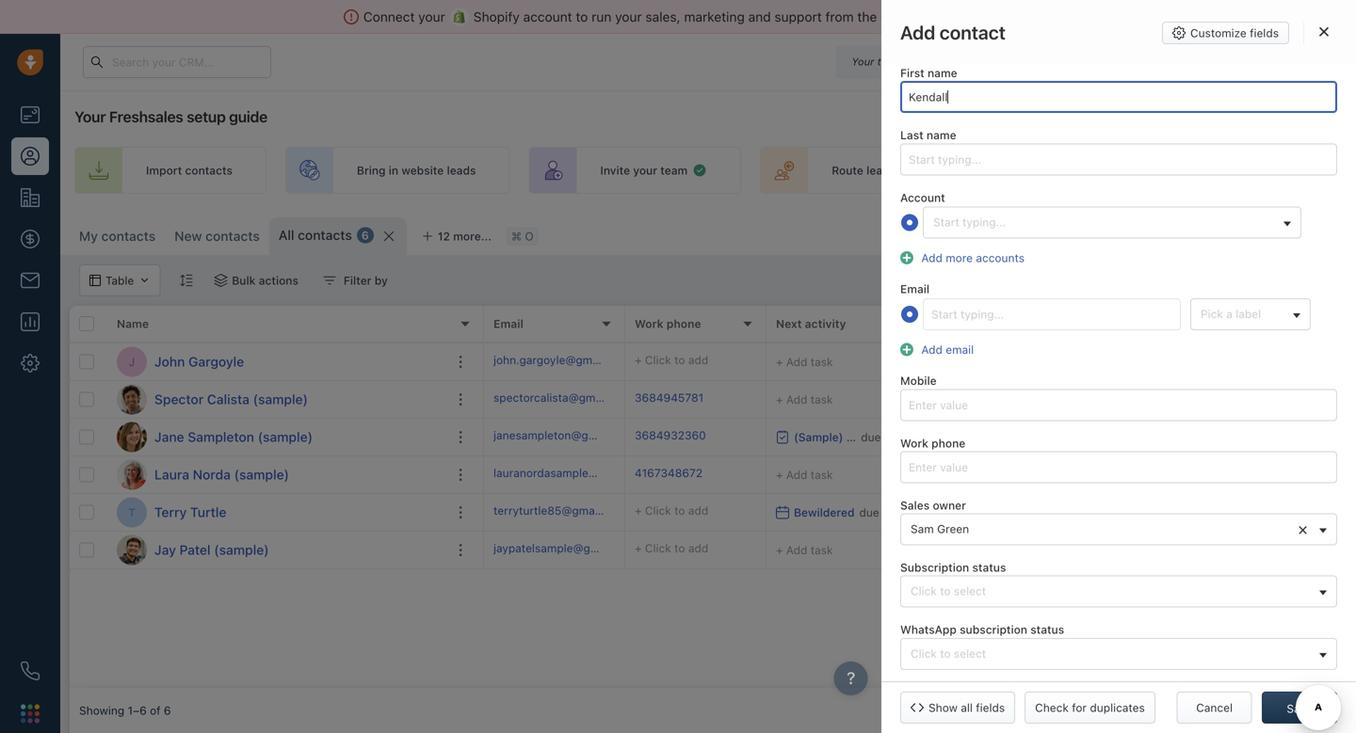 Task type: locate. For each thing, give the bounding box(es) containing it.
(sample) down jane sampleton (sample) link
[[234, 467, 289, 483]]

route leads to your team link
[[760, 147, 1002, 194]]

2 click to select button from the top
[[901, 639, 1338, 671]]

container_wx8msf4aqz5i3rn1 image inside customize table button
[[956, 227, 969, 240]]

bring in website leads
[[357, 164, 476, 177]]

owner down 37
[[933, 499, 967, 512]]

accounts
[[976, 252, 1025, 265]]

filter by button
[[311, 265, 400, 297]]

showing 1–6 of 6
[[79, 705, 171, 718]]

press space to select this row. row containing 46
[[484, 419, 1357, 457]]

1 vertical spatial phone
[[932, 437, 966, 450]]

owner inside the add contact dialog
[[933, 499, 967, 512]]

(sample) right sampleton
[[258, 430, 313, 445]]

0 vertical spatial + click to add
[[1059, 506, 1133, 520]]

table
[[1034, 227, 1062, 240]]

sales down 37
[[901, 499, 930, 512]]

1 horizontal spatial leads
[[867, 164, 896, 177]]

21
[[938, 56, 950, 68]]

add email
[[922, 343, 974, 357]]

1 vertical spatial owner
[[933, 499, 967, 512]]

filter by
[[344, 274, 388, 287]]

in inside bring in website leads link
[[389, 164, 399, 177]]

3 task from the top
[[811, 469, 833, 482]]

1 + add task from the top
[[776, 356, 833, 369]]

leads right route
[[867, 164, 896, 177]]

subscription status
[[901, 562, 1007, 575]]

1 horizontal spatial customize
[[1191, 26, 1247, 40]]

press space to select this row. row
[[70, 344, 484, 382], [484, 344, 1357, 382], [70, 382, 484, 419], [484, 382, 1357, 419], [70, 419, 484, 457], [484, 419, 1357, 457], [70, 457, 484, 495], [484, 457, 1357, 495], [70, 495, 484, 532], [484, 495, 1357, 532], [70, 532, 484, 570], [484, 532, 1357, 570]]

0 vertical spatial status
[[973, 562, 1007, 575]]

1 click to select button from the top
[[901, 576, 1338, 608]]

container_wx8msf4aqz5i3rn1 image for "filter by" button
[[323, 274, 336, 287]]

in left the 21
[[927, 56, 935, 68]]

1 horizontal spatial owner
[[1233, 317, 1268, 331]]

0 horizontal spatial fields
[[976, 702, 1005, 715]]

select for status
[[954, 585, 987, 598]]

work phone up the 3684945781
[[635, 317, 701, 331]]

start
[[934, 216, 960, 229]]

2 row group from the left
[[484, 344, 1357, 570]]

label
[[1236, 308, 1262, 321]]

invite
[[601, 164, 630, 177]]

row group containing john gargoyle
[[70, 344, 484, 570]]

select down subscription status
[[954, 585, 987, 598]]

email inside the add contact dialog
[[901, 283, 930, 296]]

what's new image
[[1222, 55, 1235, 68]]

0 vertical spatial your
[[852, 56, 875, 68]]

container_wx8msf4aqz5i3rn1 image inside bulk actions button
[[214, 274, 227, 287]]

4 task from the top
[[811, 544, 833, 557]]

(sample) for jay patel (sample)
[[214, 543, 269, 558]]

account
[[523, 9, 572, 24]]

1 vertical spatial import
[[1109, 227, 1145, 240]]

1 vertical spatial sam
[[911, 523, 934, 536]]

Last name text field
[[901, 143, 1338, 175]]

import for import contacts link
[[146, 164, 182, 177]]

invite your team
[[601, 164, 688, 177]]

contacts right the new
[[206, 228, 260, 244]]

next activity
[[776, 317, 846, 331]]

your right the invite
[[633, 164, 658, 177]]

1 horizontal spatial sales
[[1200, 317, 1230, 331]]

your trial ends in 21 days
[[852, 56, 975, 68]]

jaypatelsample@gmail.com + click to add
[[494, 542, 709, 555]]

my contacts button
[[70, 218, 165, 255], [79, 228, 156, 244]]

1 vertical spatial fields
[[976, 702, 1005, 715]]

1 vertical spatial work
[[901, 437, 929, 450]]

0 vertical spatial name
[[928, 66, 958, 80]]

team inside route leads to your team link
[[940, 164, 968, 177]]

shopify
[[474, 9, 520, 24]]

import inside button
[[1109, 227, 1145, 240]]

terry turtle
[[155, 505, 226, 521]]

email inside grid
[[494, 317, 524, 331]]

container_wx8msf4aqz5i3rn1 image
[[214, 274, 227, 287], [323, 274, 336, 287], [776, 431, 789, 444]]

2 vertical spatial sam
[[1223, 544, 1246, 557]]

name for last name
[[927, 129, 957, 142]]

1 vertical spatial select
[[954, 648, 987, 661]]

tags
[[1059, 317, 1085, 331]]

new contacts button
[[165, 218, 269, 255], [174, 228, 260, 244]]

0 horizontal spatial import contacts
[[146, 164, 233, 177]]

1 vertical spatial in
[[389, 164, 399, 177]]

1 horizontal spatial import
[[1109, 227, 1145, 240]]

1 horizontal spatial in
[[927, 56, 935, 68]]

click
[[645, 354, 672, 367], [645, 504, 672, 518], [1069, 506, 1095, 520], [645, 542, 672, 555], [1069, 544, 1095, 557], [911, 585, 937, 598], [911, 648, 937, 661]]

sam green
[[1223, 506, 1281, 520], [911, 523, 970, 536], [1223, 544, 1281, 557]]

1 vertical spatial click to select
[[911, 648, 987, 661]]

0 vertical spatial work phone
[[635, 317, 701, 331]]

+ add task for 37
[[776, 469, 833, 482]]

start typing...
[[934, 216, 1006, 229]]

website
[[402, 164, 444, 177]]

import down 'create sales sequence' link
[[1109, 227, 1145, 240]]

1 horizontal spatial sales owner
[[1200, 317, 1268, 331]]

1 horizontal spatial import contacts
[[1109, 227, 1195, 240]]

john gargoyle
[[155, 354, 244, 370]]

2 select from the top
[[954, 648, 987, 661]]

0 vertical spatial select
[[954, 585, 987, 598]]

import contacts for 'import contacts' button
[[1109, 227, 1195, 240]]

0 horizontal spatial in
[[389, 164, 399, 177]]

6 right of
[[164, 705, 171, 718]]

bulk actions button
[[202, 265, 311, 297]]

import contacts inside button
[[1109, 227, 1195, 240]]

fields
[[1250, 26, 1279, 40], [976, 702, 1005, 715]]

your left freshsales
[[74, 108, 106, 126]]

first name
[[901, 66, 958, 80]]

work up 37
[[901, 437, 929, 450]]

press space to select this row. row containing jay patel (sample)
[[70, 532, 484, 570]]

click to select for whatsapp
[[911, 648, 987, 661]]

john
[[155, 354, 185, 370]]

container_wx8msf4aqz5i3rn1 image
[[693, 163, 708, 178], [956, 227, 969, 240], [776, 506, 789, 520], [1205, 506, 1218, 520], [1205, 544, 1218, 557]]

0 vertical spatial owner
[[1233, 317, 1268, 331]]

j image
[[117, 536, 147, 566]]

sam green inside the add contact dialog
[[911, 523, 970, 536]]

0 horizontal spatial status
[[973, 562, 1007, 575]]

work phone
[[635, 317, 701, 331], [901, 437, 966, 450]]

click to select for subscription
[[911, 585, 987, 598]]

email up john.gargoyle@gmail.com
[[494, 317, 524, 331]]

work phone inside the add contact dialog
[[901, 437, 966, 450]]

1 horizontal spatial work phone
[[901, 437, 966, 450]]

0 vertical spatial sam green
[[1223, 506, 1281, 520]]

row group
[[70, 344, 484, 570], [484, 344, 1357, 570]]

1 vertical spatial sales owner
[[901, 499, 967, 512]]

1 vertical spatial work phone
[[901, 437, 966, 450]]

1 vertical spatial + click to add
[[1059, 544, 1133, 557]]

typing...
[[963, 216, 1006, 229]]

customize fields
[[1191, 26, 1279, 40]]

more
[[946, 252, 973, 265]]

contacts inside button
[[1148, 227, 1195, 240]]

your for your freshsales setup guide
[[74, 108, 106, 126]]

0 vertical spatial sam
[[1223, 506, 1246, 520]]

customize inside button
[[973, 227, 1031, 240]]

customize inside button
[[1191, 26, 1247, 40]]

1 vertical spatial click to select button
[[901, 639, 1338, 671]]

subscription
[[901, 562, 970, 575]]

add contact
[[1272, 227, 1338, 240]]

laura
[[155, 467, 189, 483]]

0 horizontal spatial 6
[[164, 705, 171, 718]]

2 horizontal spatial container_wx8msf4aqz5i3rn1 image
[[776, 431, 789, 444]]

days
[[953, 56, 975, 68]]

1 cell from the left
[[1050, 344, 1191, 381]]

select down whatsapp subscription status
[[954, 648, 987, 661]]

import for 'import contacts' button
[[1109, 227, 1145, 240]]

1 vertical spatial name
[[927, 129, 957, 142]]

fields left close icon
[[1250, 26, 1279, 40]]

team up account on the top of the page
[[940, 164, 968, 177]]

0 horizontal spatial customize
[[973, 227, 1031, 240]]

terryturtle85@gmail.com
[[494, 504, 627, 518]]

0 horizontal spatial work phone
[[635, 317, 701, 331]]

crm.
[[881, 9, 914, 24]]

1 vertical spatial sam green
[[911, 523, 970, 536]]

phone up the 3684945781
[[667, 317, 701, 331]]

2 vertical spatial green
[[1249, 544, 1281, 557]]

laura norda (sample)
[[155, 467, 289, 483]]

1 + click to add from the top
[[1059, 506, 1133, 520]]

0 horizontal spatial your
[[74, 108, 106, 126]]

contacts right my
[[101, 228, 156, 244]]

route leads to your team
[[832, 164, 968, 177]]

0 vertical spatial phone
[[667, 317, 701, 331]]

lauranordasample@gmail.com
[[494, 467, 654, 480]]

name right first
[[928, 66, 958, 80]]

54
[[918, 391, 937, 408]]

press space to select this row. row containing spector calista (sample)
[[70, 382, 484, 419]]

3 cell from the left
[[1332, 344, 1357, 381]]

owner right a
[[1233, 317, 1268, 331]]

0 horizontal spatial sales
[[901, 499, 930, 512]]

janesampleton@gmail.com 3684932360
[[494, 429, 706, 442]]

email
[[901, 283, 930, 296], [494, 317, 524, 331]]

in right bring
[[389, 164, 399, 177]]

add
[[689, 354, 709, 367], [689, 504, 709, 518], [1113, 506, 1133, 520], [689, 542, 709, 555], [1113, 544, 1133, 557]]

from
[[826, 9, 854, 24]]

1 vertical spatial sales
[[901, 499, 930, 512]]

0 vertical spatial 6
[[362, 229, 369, 242]]

20
[[918, 504, 936, 522]]

select
[[954, 585, 987, 598], [954, 648, 987, 661]]

duplicates
[[1090, 702, 1145, 715]]

sam green for 18
[[1223, 544, 1281, 557]]

0 vertical spatial click to select
[[911, 585, 987, 598]]

contacts down setup
[[185, 164, 233, 177]]

import contacts group
[[1083, 218, 1237, 250]]

0 vertical spatial sales
[[1200, 317, 1230, 331]]

name right last
[[927, 129, 957, 142]]

last name
[[901, 129, 957, 142]]

1 select from the top
[[954, 585, 987, 598]]

1 vertical spatial email
[[494, 317, 524, 331]]

0 vertical spatial click to select button
[[901, 576, 1338, 608]]

0 vertical spatial import
[[146, 164, 182, 177]]

and
[[749, 9, 771, 24]]

1 team from the left
[[661, 164, 688, 177]]

1 horizontal spatial status
[[1031, 624, 1065, 637]]

0 horizontal spatial work
[[635, 317, 664, 331]]

whatsapp subscription status
[[901, 624, 1065, 637]]

your
[[419, 9, 445, 24], [615, 9, 642, 24], [633, 164, 658, 177], [913, 164, 937, 177]]

1 horizontal spatial phone
[[932, 437, 966, 450]]

container_wx8msf4aqz5i3rn1 image inside "filter by" button
[[323, 274, 336, 287]]

0 vertical spatial email
[[901, 283, 930, 296]]

cell
[[1050, 344, 1191, 381], [1191, 344, 1332, 381], [1332, 344, 1357, 381]]

sales owner
[[1200, 317, 1268, 331], [901, 499, 967, 512]]

press space to select this row. row containing jane sampleton (sample)
[[70, 419, 484, 457]]

email up score
[[901, 283, 930, 296]]

click to select down whatsapp
[[911, 648, 987, 661]]

⌘ o
[[512, 230, 534, 243]]

all
[[279, 228, 294, 243]]

grid
[[70, 306, 1357, 689]]

customize up accounts
[[973, 227, 1031, 240]]

Work phone text field
[[901, 452, 1338, 484]]

customize for customize fields
[[1191, 26, 1247, 40]]

0 horizontal spatial sales owner
[[901, 499, 967, 512]]

j image
[[117, 423, 147, 453]]

contacts down sequence
[[1148, 227, 1195, 240]]

trial
[[878, 56, 897, 68]]

all contacts 6
[[279, 228, 369, 243]]

check for duplicates button
[[1025, 692, 1156, 724]]

0 vertical spatial customize
[[1191, 26, 1247, 40]]

phone
[[667, 317, 701, 331], [932, 437, 966, 450]]

1 horizontal spatial work
[[901, 437, 929, 450]]

0 vertical spatial work
[[635, 317, 664, 331]]

import contacts down setup
[[146, 164, 233, 177]]

explore plans link
[[1001, 50, 1095, 73]]

import contacts link
[[74, 147, 267, 194]]

freshworks switcher image
[[21, 705, 40, 724]]

4167348672
[[635, 467, 703, 480]]

2 + click to add from the top
[[1059, 544, 1133, 557]]

setup
[[187, 108, 226, 126]]

patel
[[179, 543, 211, 558]]

import down the your freshsales setup guide
[[146, 164, 182, 177]]

1 task from the top
[[811, 356, 833, 369]]

press space to select this row. row containing terry turtle
[[70, 495, 484, 532]]

0 horizontal spatial leads
[[447, 164, 476, 177]]

work
[[635, 317, 664, 331], [901, 437, 929, 450]]

your left trial at the top
[[852, 56, 875, 68]]

create sales sequence
[[1092, 164, 1215, 177]]

1 horizontal spatial fields
[[1250, 26, 1279, 40]]

add more accounts button
[[901, 249, 1031, 267]]

lauranordasample@gmail.com link
[[494, 465, 654, 485]]

0 horizontal spatial email
[[494, 317, 524, 331]]

1 vertical spatial 6
[[164, 705, 171, 718]]

work phone up 37
[[901, 437, 966, 450]]

1 row group from the left
[[70, 344, 484, 570]]

contacts right all
[[298, 228, 352, 243]]

+ add task for 18
[[776, 544, 833, 557]]

4 + add task from the top
[[776, 544, 833, 557]]

0 vertical spatial green
[[1249, 506, 1281, 520]]

2 team from the left
[[940, 164, 968, 177]]

team right the invite
[[661, 164, 688, 177]]

row group containing 73
[[484, 344, 1357, 570]]

whatsapp
[[901, 624, 957, 637]]

customize up what's new icon
[[1191, 26, 1247, 40]]

2 vertical spatial sam green
[[1223, 544, 1281, 557]]

1 horizontal spatial team
[[940, 164, 968, 177]]

contact
[[940, 21, 1006, 43]]

click to select down subscription status
[[911, 585, 987, 598]]

import contacts for import contacts link
[[146, 164, 233, 177]]

1 vertical spatial your
[[74, 108, 106, 126]]

filter
[[344, 274, 372, 287]]

+ click to add for 20
[[1059, 506, 1133, 520]]

1 vertical spatial import contacts
[[1109, 227, 1195, 240]]

(sample) right patel at the left of the page
[[214, 543, 269, 558]]

jane sampleton (sample)
[[155, 430, 313, 445]]

0 horizontal spatial team
[[661, 164, 688, 177]]

work inside grid
[[635, 317, 664, 331]]

46
[[918, 428, 937, 446]]

+
[[635, 354, 642, 367], [776, 356, 783, 369], [776, 393, 783, 407], [776, 469, 783, 482], [635, 504, 642, 518], [1059, 506, 1066, 520], [635, 542, 642, 555], [1059, 544, 1066, 557], [776, 544, 783, 557]]

leads right website
[[447, 164, 476, 177]]

import contacts down the create sales sequence
[[1109, 227, 1195, 240]]

0 horizontal spatial import
[[146, 164, 182, 177]]

send email image
[[1180, 56, 1194, 69]]

1 horizontal spatial your
[[852, 56, 875, 68]]

1 click to select from the top
[[911, 585, 987, 598]]

Start typing... email field
[[923, 299, 1181, 331]]

sales left label
[[1200, 317, 1230, 331]]

invite your team link
[[529, 147, 742, 194]]

0 horizontal spatial owner
[[933, 499, 967, 512]]

3 + add task from the top
[[776, 469, 833, 482]]

1 horizontal spatial 6
[[362, 229, 369, 242]]

task for 73
[[811, 356, 833, 369]]

bring in website leads link
[[285, 147, 510, 194]]

jaypatelsample@gmail.com
[[494, 542, 638, 555]]

ends
[[900, 56, 924, 68]]

1 leads from the left
[[447, 164, 476, 177]]

1 horizontal spatial email
[[901, 283, 930, 296]]

press space to select this row. row containing 18
[[484, 532, 1357, 570]]

actions
[[259, 274, 299, 287]]

phone up 37
[[932, 437, 966, 450]]

0 horizontal spatial phone
[[667, 317, 701, 331]]

2 task from the top
[[811, 393, 833, 407]]

2 + add task from the top
[[776, 393, 833, 407]]

0 vertical spatial fields
[[1250, 26, 1279, 40]]

0 horizontal spatial container_wx8msf4aqz5i3rn1 image
[[214, 274, 227, 287]]

work up john.gargoyle@gmail.com + click to add
[[635, 317, 664, 331]]

(sample) right calista
[[253, 392, 308, 407]]

6 up filter by
[[362, 229, 369, 242]]

1 vertical spatial green
[[937, 523, 970, 536]]

1 vertical spatial customize
[[973, 227, 1031, 240]]

1 horizontal spatial container_wx8msf4aqz5i3rn1 image
[[323, 274, 336, 287]]

fields right all
[[976, 702, 1005, 715]]

0 vertical spatial in
[[927, 56, 935, 68]]

0 vertical spatial import contacts
[[146, 164, 233, 177]]

2 click to select from the top
[[911, 648, 987, 661]]

0 vertical spatial sales owner
[[1200, 317, 1268, 331]]



Task type: describe. For each thing, give the bounding box(es) containing it.
the
[[858, 9, 877, 24]]

select for subscription
[[954, 648, 987, 661]]

task for 37
[[811, 469, 833, 482]]

account
[[901, 191, 946, 204]]

4167348672 link
[[635, 465, 703, 485]]

add contact dialog
[[882, 0, 1357, 734]]

add email button
[[901, 341, 980, 359]]

john.gargoyle@gmail.com + click to add
[[494, 354, 709, 367]]

close image
[[1320, 26, 1329, 37]]

green for 18
[[1249, 544, 1281, 557]]

terryturtle85@gmail.com + click to add
[[494, 504, 709, 518]]

6 inside the all contacts 6
[[362, 229, 369, 242]]

freshsales
[[109, 108, 183, 126]]

(sample) for spector calista (sample)
[[253, 392, 308, 407]]

my contacts
[[79, 228, 156, 244]]

spector
[[155, 392, 204, 407]]

next
[[776, 317, 802, 331]]

green for 20
[[1249, 506, 1281, 520]]

jane sampleton (sample) link
[[155, 428, 313, 447]]

marketing
[[684, 9, 745, 24]]

task for 18
[[811, 544, 833, 557]]

customize for customize table
[[973, 227, 1031, 240]]

press space to select this row. row containing 37
[[484, 457, 1357, 495]]

phone image
[[21, 662, 40, 681]]

+ add task for 73
[[776, 356, 833, 369]]

customize table button
[[943, 218, 1074, 250]]

route
[[832, 164, 864, 177]]

owner inside grid
[[1233, 317, 1268, 331]]

18
[[918, 541, 934, 559]]

green inside the add contact dialog
[[937, 523, 970, 536]]

your right connect
[[419, 9, 445, 24]]

task for 54
[[811, 393, 833, 407]]

s image
[[117, 385, 147, 415]]

janesampleton@gmail.com
[[494, 429, 636, 442]]

+ click to add for 18
[[1059, 544, 1133, 557]]

add for 73
[[689, 354, 709, 367]]

3684932360 link
[[635, 428, 706, 448]]

jane
[[155, 430, 184, 445]]

add for 18
[[689, 542, 709, 555]]

create sales sequence link
[[1020, 147, 1249, 194]]

name row
[[70, 306, 484, 344]]

john.gargoyle@gmail.com
[[494, 354, 631, 367]]

sam green for 20
[[1223, 506, 1281, 520]]

spectorcalista@gmail.com 3684945781
[[494, 391, 704, 405]]

more...
[[453, 230, 492, 243]]

pick a label button
[[1191, 299, 1311, 331]]

37
[[918, 466, 935, 484]]

set link
[[1268, 147, 1357, 194]]

press space to select this row. row containing 54
[[484, 382, 1357, 419]]

Mobile text field
[[901, 389, 1338, 421]]

sales inside the add contact dialog
[[901, 499, 930, 512]]

show
[[929, 702, 958, 715]]

show all fields button
[[901, 692, 1016, 724]]

(sample) for jane sampleton (sample)
[[258, 430, 313, 445]]

plans
[[1055, 55, 1084, 68]]

sam for 20
[[1223, 506, 1246, 520]]

press space to select this row. row containing john gargoyle
[[70, 344, 484, 382]]

name for first name
[[928, 66, 958, 80]]

new
[[174, 228, 202, 244]]

(sample) for laura norda (sample)
[[234, 467, 289, 483]]

sales owner inside the add contact dialog
[[901, 499, 967, 512]]

work inside the add contact dialog
[[901, 437, 929, 450]]

pick a label
[[1201, 308, 1262, 321]]

phone inside the add contact dialog
[[932, 437, 966, 450]]

spector calista (sample)
[[155, 392, 308, 407]]

sam inside the add contact dialog
[[911, 523, 934, 536]]

first
[[901, 66, 925, 80]]

cancel button
[[1177, 692, 1253, 724]]

team inside invite your team link
[[661, 164, 688, 177]]

2 leads from the left
[[867, 164, 896, 177]]

terry
[[155, 505, 187, 521]]

click to select button for whatsapp subscription status
[[901, 639, 1338, 671]]

o
[[525, 230, 534, 243]]

email
[[946, 343, 974, 357]]

score
[[918, 317, 950, 331]]

your right run
[[615, 9, 642, 24]]

bulk
[[232, 274, 256, 287]]

spector calista (sample) link
[[155, 391, 308, 409]]

connect your
[[364, 9, 445, 24]]

3684945781
[[635, 391, 704, 405]]

connect
[[364, 9, 415, 24]]

mobile
[[901, 375, 937, 388]]

phone inside grid
[[667, 317, 701, 331]]

your up account on the top of the page
[[913, 164, 937, 177]]

shopify account to run your sales, marketing and support from the crm.
[[474, 9, 914, 24]]

12
[[438, 230, 450, 243]]

12 more... button
[[412, 223, 502, 250]]

sales owner inside grid
[[1200, 317, 1268, 331]]

showing
[[79, 705, 124, 718]]

pick
[[1201, 308, 1224, 321]]

1 vertical spatial status
[[1031, 624, 1065, 637]]

l image
[[117, 460, 147, 490]]

add email link
[[917, 343, 974, 357]]

j
[[129, 356, 135, 369]]

your for your trial ends in 21 days
[[852, 56, 875, 68]]

73
[[918, 353, 935, 371]]

Search your CRM... text field
[[83, 46, 271, 78]]

click to select button for subscription status
[[901, 576, 1338, 608]]

all
[[961, 702, 973, 715]]

work phone inside grid
[[635, 317, 701, 331]]

grid containing 73
[[70, 306, 1357, 689]]

for
[[1072, 702, 1087, 715]]

First name text field
[[901, 81, 1338, 113]]

press space to select this row. row containing 73
[[484, 344, 1357, 382]]

set
[[1340, 164, 1357, 177]]

+ add task for 54
[[776, 393, 833, 407]]

contact
[[1296, 227, 1338, 240]]

sales,
[[646, 9, 681, 24]]

×
[[1298, 519, 1309, 540]]

janesampleton@gmail.com link
[[494, 428, 636, 448]]

show all fields
[[929, 702, 1005, 715]]

⌘
[[512, 230, 522, 243]]

terry turtle link
[[155, 504, 226, 522]]

add more accounts link
[[917, 252, 1025, 265]]

add inside button
[[922, 343, 943, 357]]

add
[[901, 21, 936, 43]]

press space to select this row. row containing 20
[[484, 495, 1357, 532]]

container_wx8msf4aqz5i3rn1 image for bulk actions button
[[214, 274, 227, 287]]

2 cell from the left
[[1191, 344, 1332, 381]]

press space to select this row. row containing laura norda (sample)
[[70, 457, 484, 495]]

phone element
[[11, 653, 49, 691]]

name
[[117, 317, 149, 331]]

check for duplicates
[[1036, 702, 1145, 715]]

by
[[375, 274, 388, 287]]

sam for 18
[[1223, 544, 1246, 557]]

bewildered
[[794, 506, 855, 520]]

your freshsales setup guide
[[74, 108, 268, 126]]

gargoyle
[[188, 354, 244, 370]]

start typing... button
[[923, 207, 1302, 239]]

container_wx8msf4aqz5i3rn1 image inside invite your team link
[[693, 163, 708, 178]]

laura norda (sample) link
[[155, 466, 289, 485]]

add for 20
[[689, 504, 709, 518]]



Task type: vqa. For each thing, say whether or not it's contained in the screenshot.
the bottommost terry.
no



